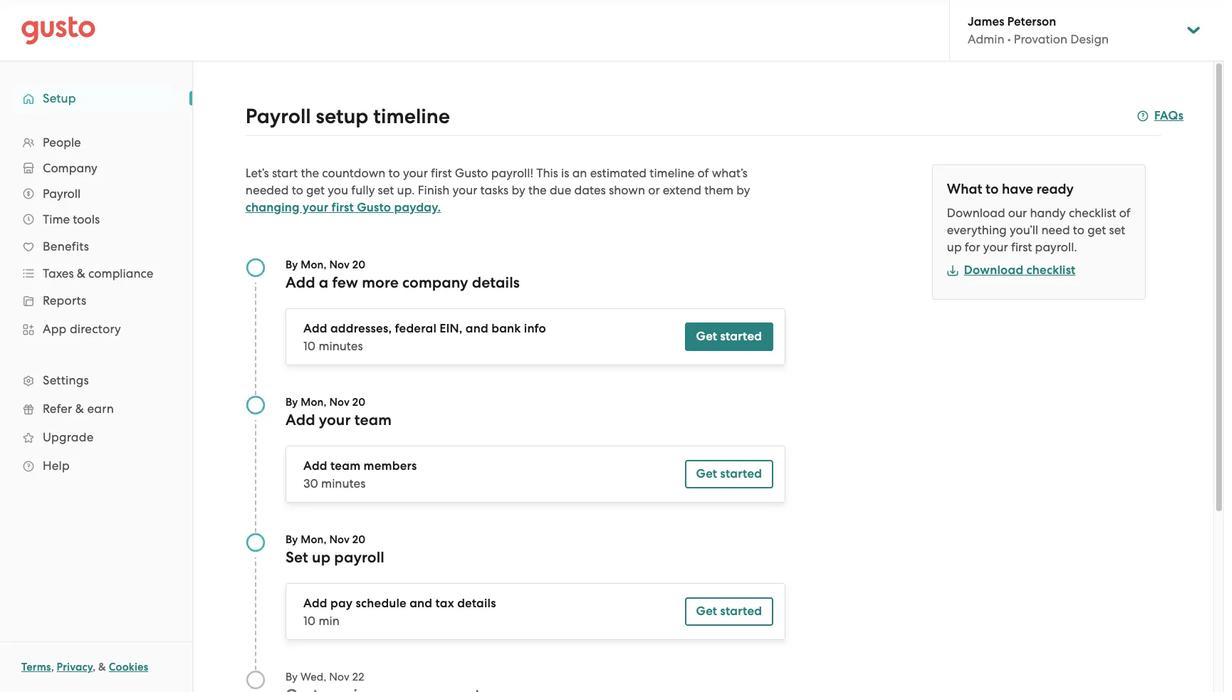Task type: locate. For each thing, give the bounding box(es) containing it.
company
[[402, 274, 468, 292]]

0 vertical spatial get
[[306, 183, 325, 197]]

timeline up extend
[[650, 166, 695, 180]]

for
[[965, 240, 981, 254]]

changing
[[246, 200, 300, 215]]

gusto
[[455, 166, 488, 180], [357, 200, 391, 215]]

2 vertical spatial mon,
[[301, 534, 327, 546]]

0 horizontal spatial set
[[378, 183, 394, 197]]

gusto up tasks
[[455, 166, 488, 180]]

2 started from the top
[[720, 467, 762, 482]]

payroll for payroll setup timeline
[[246, 104, 311, 129]]

minutes inside add team members 30 minutes
[[321, 477, 366, 491]]

members
[[364, 459, 417, 474]]

3 started from the top
[[720, 604, 762, 619]]

2 get from the top
[[696, 467, 717, 482]]

3 get started button from the top
[[685, 598, 774, 626]]

tools
[[73, 212, 100, 227]]

info
[[524, 321, 546, 336]]

team up members on the left bottom
[[355, 411, 392, 430]]

minutes right 30
[[321, 477, 366, 491]]

by down what's
[[737, 183, 750, 197]]

add for up
[[303, 596, 327, 611]]

3 20 from the top
[[352, 534, 366, 546]]

list
[[0, 130, 192, 480]]

3 mon, from the top
[[301, 534, 327, 546]]

mon, for your
[[301, 396, 327, 409]]

your inside download our handy checklist of everything you'll need to get set up for your first payroll.
[[984, 240, 1008, 254]]

download checklist link
[[947, 263, 1076, 278]]

payroll
[[246, 104, 311, 129], [43, 187, 81, 201]]

more
[[362, 274, 399, 292]]

shown
[[609, 183, 645, 197]]

2 10 from the top
[[303, 614, 316, 628]]

mon, for up
[[301, 534, 327, 546]]

0 vertical spatial details
[[472, 274, 520, 292]]

1 horizontal spatial ,
[[93, 661, 96, 674]]

your up up.
[[403, 166, 428, 180]]

download down for in the right top of the page
[[964, 263, 1024, 278]]

1 vertical spatial timeline
[[650, 166, 695, 180]]

2 , from the left
[[93, 661, 96, 674]]

0 vertical spatial the
[[301, 166, 319, 180]]

and inside add addresses, federal ein, and bank info 10 minutes
[[466, 321, 489, 336]]

0 vertical spatial gusto
[[455, 166, 488, 180]]

1 vertical spatial download
[[964, 263, 1024, 278]]

of inside download our handy checklist of everything you'll need to get set up for your first payroll.
[[1120, 206, 1131, 220]]

20 up few
[[352, 259, 366, 271]]

1 horizontal spatial payroll
[[246, 104, 311, 129]]

0 vertical spatial payroll
[[246, 104, 311, 129]]

0 vertical spatial get
[[696, 329, 717, 344]]

0 horizontal spatial up
[[312, 548, 331, 567]]

team
[[355, 411, 392, 430], [330, 459, 361, 474]]

2 vertical spatial &
[[98, 661, 106, 674]]

let's start the countdown to your first gusto payroll! this is an estimated                     timeline of what's needed to get you fully set up.
[[246, 166, 748, 197]]

20 up payroll
[[352, 534, 366, 546]]

get inside download our handy checklist of everything you'll need to get set up for your first payroll.
[[1088, 223, 1106, 237]]

dates
[[574, 183, 606, 197]]

help link
[[14, 453, 178, 479]]

details
[[472, 274, 520, 292], [457, 596, 496, 611]]

download up everything
[[947, 206, 1006, 220]]

nov inside "by mon, nov 20 add your team"
[[329, 396, 350, 409]]

1 vertical spatial 20
[[352, 396, 366, 409]]

get right need
[[1088, 223, 1106, 237]]

0 vertical spatial get started button
[[685, 323, 774, 351]]

payroll up time at the top left of the page
[[43, 187, 81, 201]]

estimated
[[590, 166, 647, 180]]

payroll up 'start'
[[246, 104, 311, 129]]

timeline inside let's start the countdown to your first gusto payroll! this is an estimated                     timeline of what's needed to get you fully set up.
[[650, 166, 695, 180]]

up right set
[[312, 548, 331, 567]]

2 nov from the top
[[329, 396, 350, 409]]

download
[[947, 206, 1006, 220], [964, 263, 1024, 278]]

by inside by mon, nov 20 set up payroll
[[286, 534, 298, 546]]

2 vertical spatial get started button
[[685, 598, 774, 626]]

by inside by mon, nov 20 add a few more company details
[[286, 259, 298, 271]]

payroll inside dropdown button
[[43, 187, 81, 201]]

2 horizontal spatial first
[[1011, 240, 1032, 254]]

2 get started from the top
[[696, 467, 762, 482]]

checklist
[[1069, 206, 1117, 220], [1027, 263, 1076, 278]]

1 10 from the top
[[303, 339, 316, 353]]

0 horizontal spatial first
[[332, 200, 354, 215]]

1 20 from the top
[[352, 259, 366, 271]]

by mon, nov 20 add a few more company details
[[286, 259, 520, 292]]

1 vertical spatial minutes
[[321, 477, 366, 491]]

mon,
[[301, 259, 327, 271], [301, 396, 327, 409], [301, 534, 327, 546]]

faqs
[[1155, 108, 1184, 123]]

0 horizontal spatial gusto
[[357, 200, 391, 215]]

0 vertical spatial first
[[431, 166, 452, 180]]

details right tax
[[457, 596, 496, 611]]

your inside let's start the countdown to your first gusto payroll! this is an estimated                     timeline of what's needed to get you fully set up.
[[403, 166, 428, 180]]

0 vertical spatial up
[[947, 240, 962, 254]]

download checklist
[[964, 263, 1076, 278]]

1 vertical spatial of
[[1120, 206, 1131, 220]]

ein,
[[440, 321, 463, 336]]

1 by from the top
[[286, 259, 298, 271]]

get for payroll
[[696, 604, 717, 619]]

1 horizontal spatial first
[[431, 166, 452, 180]]

0 vertical spatial checklist
[[1069, 206, 1117, 220]]

1 vertical spatial 10
[[303, 614, 316, 628]]

22
[[352, 671, 364, 684]]

first up finish
[[431, 166, 452, 180]]

up
[[947, 240, 962, 254], [312, 548, 331, 567]]

1 vertical spatial and
[[410, 596, 433, 611]]

0 vertical spatial download
[[947, 206, 1006, 220]]

1 vertical spatial first
[[332, 200, 354, 215]]

design
[[1071, 32, 1109, 46]]

first inside let's start the countdown to your first gusto payroll! this is an estimated                     timeline of what's needed to get you fully set up.
[[431, 166, 452, 180]]

first for changing
[[332, 200, 354, 215]]

1 horizontal spatial up
[[947, 240, 962, 254]]

this
[[536, 166, 558, 180]]

team inside "by mon, nov 20 add your team"
[[355, 411, 392, 430]]

get started button for team
[[685, 460, 774, 489]]

0 vertical spatial and
[[466, 321, 489, 336]]

1 vertical spatial payroll
[[43, 187, 81, 201]]

0 horizontal spatial ,
[[51, 661, 54, 674]]

add inside add addresses, federal ein, and bank info 10 minutes
[[303, 321, 327, 336]]

peterson
[[1008, 14, 1057, 29]]

1 vertical spatial gusto
[[357, 200, 391, 215]]

minutes inside add addresses, federal ein, and bank info 10 minutes
[[319, 339, 363, 353]]

first down you
[[332, 200, 354, 215]]

minutes down addresses, on the top of the page
[[319, 339, 363, 353]]

team inside add team members 30 minutes
[[330, 459, 361, 474]]

to left have
[[986, 181, 999, 197]]

to right need
[[1073, 223, 1085, 237]]

1 vertical spatial get started
[[696, 467, 762, 482]]

2 vertical spatial 20
[[352, 534, 366, 546]]

20 inside "by mon, nov 20 add your team"
[[352, 396, 366, 409]]

checklist down payroll. in the right top of the page
[[1027, 263, 1076, 278]]

30
[[303, 477, 318, 491]]

3 get started from the top
[[696, 604, 762, 619]]

of inside let's start the countdown to your first gusto payroll! this is an estimated                     timeline of what's needed to get you fully set up.
[[698, 166, 709, 180]]

2 20 from the top
[[352, 396, 366, 409]]

minutes
[[319, 339, 363, 353], [321, 477, 366, 491]]

them
[[705, 183, 734, 197]]

add inside the add pay schedule and tax details 10 min
[[303, 596, 327, 611]]

20 for few
[[352, 259, 366, 271]]

0 horizontal spatial get
[[306, 183, 325, 197]]

& for compliance
[[77, 266, 85, 281]]

team left members on the left bottom
[[330, 459, 361, 474]]

2 by from the top
[[286, 396, 298, 409]]

let's
[[246, 166, 269, 180]]

compliance
[[88, 266, 153, 281]]

checklist up need
[[1069, 206, 1117, 220]]

0 horizontal spatial timeline
[[373, 104, 450, 129]]

circle blank image
[[246, 670, 266, 690]]

benefits link
[[14, 234, 178, 259]]

timeline
[[373, 104, 450, 129], [650, 166, 695, 180]]

0 horizontal spatial payroll
[[43, 187, 81, 201]]

2 vertical spatial first
[[1011, 240, 1032, 254]]

1 horizontal spatial set
[[1109, 223, 1126, 237]]

0 vertical spatial set
[[378, 183, 394, 197]]

set inside download our handy checklist of everything you'll need to get set up for your first payroll.
[[1109, 223, 1126, 237]]

of
[[698, 166, 709, 180], [1120, 206, 1131, 220]]

first inside download our handy checklist of everything you'll need to get set up for your first payroll.
[[1011, 240, 1032, 254]]

get left you
[[306, 183, 325, 197]]

your right for in the right top of the page
[[984, 240, 1008, 254]]

nov for team
[[329, 396, 350, 409]]

& left "earn"
[[75, 402, 84, 416]]

0 vertical spatial mon,
[[301, 259, 327, 271]]

handy
[[1030, 206, 1066, 220]]

settings
[[43, 373, 89, 387]]

and left tax
[[410, 596, 433, 611]]

0 vertical spatial timeline
[[373, 104, 450, 129]]

, left cookies button
[[93, 661, 96, 674]]

1 nov from the top
[[329, 259, 350, 271]]

mon, inside by mon, nov 20 set up payroll
[[301, 534, 327, 546]]

1 horizontal spatial of
[[1120, 206, 1131, 220]]

1 vertical spatial team
[[330, 459, 361, 474]]

tasks
[[481, 183, 509, 197]]

by
[[512, 183, 525, 197], [737, 183, 750, 197]]

,
[[51, 661, 54, 674], [93, 661, 96, 674]]

0 vertical spatial &
[[77, 266, 85, 281]]

& left cookies button
[[98, 661, 106, 674]]

nov inside by mon, nov 20 add a few more company details
[[329, 259, 350, 271]]

1 horizontal spatial the
[[528, 183, 547, 197]]

by
[[286, 259, 298, 271], [286, 396, 298, 409], [286, 534, 298, 546], [286, 671, 298, 684]]

checklist inside download our handy checklist of everything you'll need to get set up for your first payroll.
[[1069, 206, 1117, 220]]

admin
[[968, 32, 1005, 46]]

0 horizontal spatial of
[[698, 166, 709, 180]]

by down payroll!
[[512, 183, 525, 197]]

0 vertical spatial team
[[355, 411, 392, 430]]

1 horizontal spatial by
[[737, 183, 750, 197]]

3 get from the top
[[696, 604, 717, 619]]

1 vertical spatial mon,
[[301, 396, 327, 409]]

by inside "by mon, nov 20 add your team"
[[286, 396, 298, 409]]

privacy
[[57, 661, 93, 674]]

get
[[306, 183, 325, 197], [1088, 223, 1106, 237]]

by for set up payroll
[[286, 534, 298, 546]]

the inside let's start the countdown to your first gusto payroll! this is an estimated                     timeline of what's needed to get you fully set up.
[[301, 166, 319, 180]]

1 vertical spatial &
[[75, 402, 84, 416]]

you'll
[[1010, 223, 1039, 237]]

first inside "finish your tasks by the due dates shown or extend them by changing your first gusto payday."
[[332, 200, 354, 215]]

first down you'll
[[1011, 240, 1032, 254]]

20 up members on the left bottom
[[352, 396, 366, 409]]

20 inside by mon, nov 20 add a few more company details
[[352, 259, 366, 271]]

gusto down fully
[[357, 200, 391, 215]]

upgrade
[[43, 430, 94, 444]]

and right ein,
[[466, 321, 489, 336]]

to up up.
[[389, 166, 400, 180]]

up left for in the right top of the page
[[947, 240, 962, 254]]

3 by from the top
[[286, 534, 298, 546]]

payroll button
[[14, 181, 178, 207]]

0 horizontal spatial and
[[410, 596, 433, 611]]

app directory link
[[14, 316, 178, 342]]

set right need
[[1109, 223, 1126, 237]]

1 vertical spatial started
[[720, 467, 762, 482]]

what's
[[712, 166, 748, 180]]

20 inside by mon, nov 20 set up payroll
[[352, 534, 366, 546]]

1 vertical spatial details
[[457, 596, 496, 611]]

1 vertical spatial up
[[312, 548, 331, 567]]

2 get started button from the top
[[685, 460, 774, 489]]

1 vertical spatial the
[[528, 183, 547, 197]]

is
[[561, 166, 569, 180]]

0 vertical spatial 10
[[303, 339, 316, 353]]

1 horizontal spatial timeline
[[650, 166, 695, 180]]

up inside download our handy checklist of everything you'll need to get set up for your first payroll.
[[947, 240, 962, 254]]

james
[[968, 14, 1005, 29]]

the right 'start'
[[301, 166, 319, 180]]

mon, inside "by mon, nov 20 add your team"
[[301, 396, 327, 409]]

by mon, nov 20 add your team
[[286, 396, 392, 430]]

add addresses, federal ein, and bank info 10 minutes
[[303, 321, 546, 353]]

1 vertical spatial get started button
[[685, 460, 774, 489]]

1 vertical spatial set
[[1109, 223, 1126, 237]]

1 horizontal spatial and
[[466, 321, 489, 336]]

your
[[403, 166, 428, 180], [453, 183, 478, 197], [303, 200, 329, 215], [984, 240, 1008, 254], [319, 411, 351, 430]]

2 mon, from the top
[[301, 396, 327, 409]]

1 started from the top
[[720, 329, 762, 344]]

get started
[[696, 329, 762, 344], [696, 467, 762, 482], [696, 604, 762, 619]]

add inside "by mon, nov 20 add your team"
[[286, 411, 315, 430]]

details up the bank
[[472, 274, 520, 292]]

time
[[43, 212, 70, 227]]

1 get started from the top
[[696, 329, 762, 344]]

setup
[[43, 91, 76, 105]]

1 horizontal spatial gusto
[[455, 166, 488, 180]]

10 inside the add pay schedule and tax details 10 min
[[303, 614, 316, 628]]

, left privacy link
[[51, 661, 54, 674]]

pay
[[330, 596, 353, 611]]

up.
[[397, 183, 415, 197]]

3 nov from the top
[[329, 534, 350, 546]]

1 get from the top
[[696, 329, 717, 344]]

an
[[572, 166, 587, 180]]

0 horizontal spatial the
[[301, 166, 319, 180]]

mon, inside by mon, nov 20 add a few more company details
[[301, 259, 327, 271]]

& right taxes
[[77, 266, 85, 281]]

0 vertical spatial get started
[[696, 329, 762, 344]]

set left up.
[[378, 183, 394, 197]]

the
[[301, 166, 319, 180], [528, 183, 547, 197]]

1 vertical spatial get
[[696, 467, 717, 482]]

0 vertical spatial 20
[[352, 259, 366, 271]]

download inside download our handy checklist of everything you'll need to get set up for your first payroll.
[[947, 206, 1006, 220]]

0 vertical spatial minutes
[[319, 339, 363, 353]]

reports
[[43, 293, 87, 308]]

taxes
[[43, 266, 74, 281]]

setup link
[[14, 85, 178, 111]]

timeline right setup
[[373, 104, 450, 129]]

20 for team
[[352, 396, 366, 409]]

2 vertical spatial get started
[[696, 604, 762, 619]]

&
[[77, 266, 85, 281], [75, 402, 84, 416], [98, 661, 106, 674]]

1 mon, from the top
[[301, 259, 327, 271]]

2 vertical spatial get
[[696, 604, 717, 619]]

nov inside by mon, nov 20 set up payroll
[[329, 534, 350, 546]]

gusto navigation element
[[0, 61, 192, 503]]

& inside dropdown button
[[77, 266, 85, 281]]

to inside download our handy checklist of everything you'll need to get set up for your first payroll.
[[1073, 223, 1085, 237]]

nov for payroll
[[329, 534, 350, 546]]

0 vertical spatial started
[[720, 329, 762, 344]]

download for download checklist
[[964, 263, 1024, 278]]

0 horizontal spatial by
[[512, 183, 525, 197]]

the down this
[[528, 183, 547, 197]]

1 vertical spatial get
[[1088, 223, 1106, 237]]

your inside "by mon, nov 20 add your team"
[[319, 411, 351, 430]]

1 horizontal spatial get
[[1088, 223, 1106, 237]]

0 vertical spatial of
[[698, 166, 709, 180]]

add inside add team members 30 minutes
[[303, 459, 327, 474]]

2 vertical spatial started
[[720, 604, 762, 619]]

your up add team members 30 minutes
[[319, 411, 351, 430]]



Task type: vqa. For each thing, say whether or not it's contained in the screenshot.
Add addresses, federal EIN, and bank info 10 minutes
yes



Task type: describe. For each thing, give the bounding box(es) containing it.
payroll!
[[491, 166, 534, 180]]

earn
[[87, 402, 114, 416]]

schedule
[[356, 596, 407, 611]]

start
[[272, 166, 298, 180]]

list containing people
[[0, 130, 192, 480]]

•
[[1008, 32, 1011, 46]]

terms , privacy , & cookies
[[21, 661, 148, 674]]

cookies button
[[109, 659, 148, 676]]

bank
[[492, 321, 521, 336]]

addresses,
[[330, 321, 392, 336]]

get started for team
[[696, 467, 762, 482]]

set inside let's start the countdown to your first gusto payroll! this is an estimated                     timeline of what's needed to get you fully set up.
[[378, 183, 394, 197]]

app directory
[[43, 322, 121, 336]]

company button
[[14, 155, 178, 181]]

company
[[43, 161, 97, 175]]

1 by from the left
[[512, 183, 525, 197]]

cookies
[[109, 661, 148, 674]]

add for a
[[303, 321, 327, 336]]

and inside the add pay schedule and tax details 10 min
[[410, 596, 433, 611]]

your down you
[[303, 200, 329, 215]]

gusto inside let's start the countdown to your first gusto payroll! this is an estimated                     timeline of what's needed to get you fully set up.
[[455, 166, 488, 180]]

4 nov from the top
[[329, 671, 350, 684]]

get started button for payroll
[[685, 598, 774, 626]]

our
[[1009, 206, 1027, 220]]

1 get started button from the top
[[685, 323, 774, 351]]

extend
[[663, 183, 702, 197]]

payroll.
[[1035, 240, 1077, 254]]

need
[[1042, 223, 1070, 237]]

by for add a few more company details
[[286, 259, 298, 271]]

download for download our handy checklist of everything you'll need to get set up for your first payroll.
[[947, 206, 1006, 220]]

started for payroll
[[720, 604, 762, 619]]

by mon, nov 20 set up payroll
[[286, 534, 385, 567]]

wed,
[[301, 671, 327, 684]]

changing your first gusto payday. button
[[246, 199, 441, 217]]

james peterson admin • provation design
[[968, 14, 1109, 46]]

refer
[[43, 402, 72, 416]]

benefits
[[43, 239, 89, 254]]

taxes & compliance
[[43, 266, 153, 281]]

needed
[[246, 183, 289, 197]]

2 by from the left
[[737, 183, 750, 197]]

tax
[[436, 596, 454, 611]]

add team members 30 minutes
[[303, 459, 417, 491]]

people
[[43, 135, 81, 150]]

finish
[[418, 183, 450, 197]]

get inside let's start the countdown to your first gusto payroll! this is an estimated                     timeline of what's needed to get you fully set up.
[[306, 183, 325, 197]]

refer & earn
[[43, 402, 114, 416]]

fully
[[351, 183, 375, 197]]

10 inside add addresses, federal ein, and bank info 10 minutes
[[303, 339, 316, 353]]

ready
[[1037, 181, 1074, 197]]

federal
[[395, 321, 437, 336]]

terms link
[[21, 661, 51, 674]]

what to have ready
[[947, 181, 1074, 197]]

& for earn
[[75, 402, 84, 416]]

payroll
[[334, 548, 385, 567]]

up inside by mon, nov 20 set up payroll
[[312, 548, 331, 567]]

privacy link
[[57, 661, 93, 674]]

or
[[648, 183, 660, 197]]

what
[[947, 181, 983, 197]]

add pay schedule and tax details 10 min
[[303, 596, 496, 628]]

few
[[332, 274, 358, 292]]

terms
[[21, 661, 51, 674]]

a
[[319, 274, 329, 292]]

by wed, nov 22
[[286, 671, 364, 684]]

due
[[550, 183, 571, 197]]

payroll for payroll
[[43, 187, 81, 201]]

taxes & compliance button
[[14, 261, 178, 286]]

get started for payroll
[[696, 604, 762, 619]]

20 for payroll
[[352, 534, 366, 546]]

4 by from the top
[[286, 671, 298, 684]]

home image
[[21, 16, 95, 45]]

app
[[43, 322, 67, 336]]

your left tasks
[[453, 183, 478, 197]]

faqs button
[[1138, 108, 1184, 125]]

setup
[[316, 104, 369, 129]]

by for add your team
[[286, 396, 298, 409]]

everything
[[947, 223, 1007, 237]]

directory
[[70, 322, 121, 336]]

provation
[[1014, 32, 1068, 46]]

mon, for a
[[301, 259, 327, 271]]

first for for
[[1011, 240, 1032, 254]]

the inside "finish your tasks by the due dates shown or extend them by changing your first gusto payday."
[[528, 183, 547, 197]]

payday.
[[394, 200, 441, 215]]

time tools
[[43, 212, 100, 227]]

countdown
[[322, 166, 386, 180]]

have
[[1002, 181, 1034, 197]]

add for your
[[303, 459, 327, 474]]

time tools button
[[14, 207, 178, 232]]

min
[[319, 614, 340, 628]]

add inside by mon, nov 20 add a few more company details
[[286, 274, 315, 292]]

help
[[43, 459, 70, 473]]

1 vertical spatial checklist
[[1027, 263, 1076, 278]]

finish your tasks by the due dates shown or extend them by changing your first gusto payday.
[[246, 183, 750, 215]]

to down 'start'
[[292, 183, 303, 197]]

gusto inside "finish your tasks by the due dates shown or extend them by changing your first gusto payday."
[[357, 200, 391, 215]]

get for team
[[696, 467, 717, 482]]

1 , from the left
[[51, 661, 54, 674]]

people button
[[14, 130, 178, 155]]

details inside by mon, nov 20 add a few more company details
[[472, 274, 520, 292]]

set
[[286, 548, 308, 567]]

refer & earn link
[[14, 396, 178, 422]]

download our handy checklist of everything you'll need to get set up for your first payroll.
[[947, 206, 1131, 254]]

details inside the add pay schedule and tax details 10 min
[[457, 596, 496, 611]]

nov for few
[[329, 259, 350, 271]]

started for team
[[720, 467, 762, 482]]

upgrade link
[[14, 425, 178, 450]]



